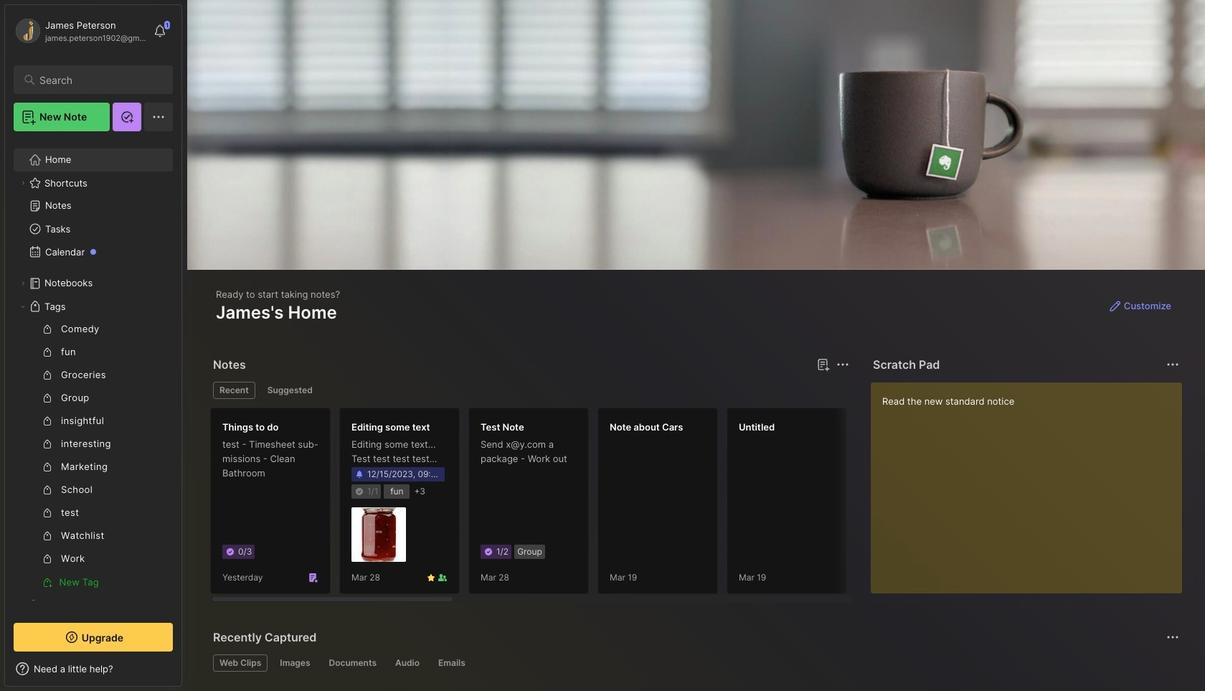 Task type: describe. For each thing, give the bounding box(es) containing it.
2 tab list from the top
[[213, 655, 1178, 672]]

1 tab list from the top
[[213, 382, 848, 399]]

Search text field
[[39, 73, 160, 87]]

thumbnail image
[[352, 508, 406, 562]]

group inside main element
[[14, 318, 164, 594]]

tree inside main element
[[5, 140, 182, 648]]

more actions image
[[1165, 629, 1182, 646]]

1 more actions image from the left
[[835, 356, 852, 373]]

expand tags image
[[19, 302, 27, 311]]



Task type: vqa. For each thing, say whether or not it's contained in the screenshot.
'Edit search' icon
no



Task type: locate. For each thing, give the bounding box(es) containing it.
Account field
[[14, 17, 146, 45]]

1 vertical spatial tab list
[[213, 655, 1178, 672]]

WHAT'S NEW field
[[5, 657, 182, 680]]

0 vertical spatial tab list
[[213, 382, 848, 399]]

1 horizontal spatial more actions image
[[1165, 356, 1182, 373]]

Start writing… text field
[[883, 383, 1182, 582]]

expand notebooks image
[[19, 279, 27, 288]]

row group
[[210, 408, 1206, 603]]

main element
[[0, 0, 187, 691]]

more actions image
[[835, 356, 852, 373], [1165, 356, 1182, 373]]

More actions field
[[833, 355, 853, 375], [1163, 355, 1184, 375], [1163, 627, 1184, 647]]

0 horizontal spatial more actions image
[[835, 356, 852, 373]]

tree
[[5, 140, 182, 648]]

2 more actions image from the left
[[1165, 356, 1182, 373]]

none search field inside main element
[[39, 71, 160, 88]]

click to collapse image
[[181, 665, 192, 682]]

group
[[14, 318, 164, 594]]

None search field
[[39, 71, 160, 88]]

tab
[[213, 382, 255, 399], [261, 382, 319, 399], [213, 655, 268, 672], [274, 655, 317, 672], [323, 655, 383, 672], [389, 655, 426, 672], [432, 655, 472, 672]]

tab list
[[213, 382, 848, 399], [213, 655, 1178, 672]]



